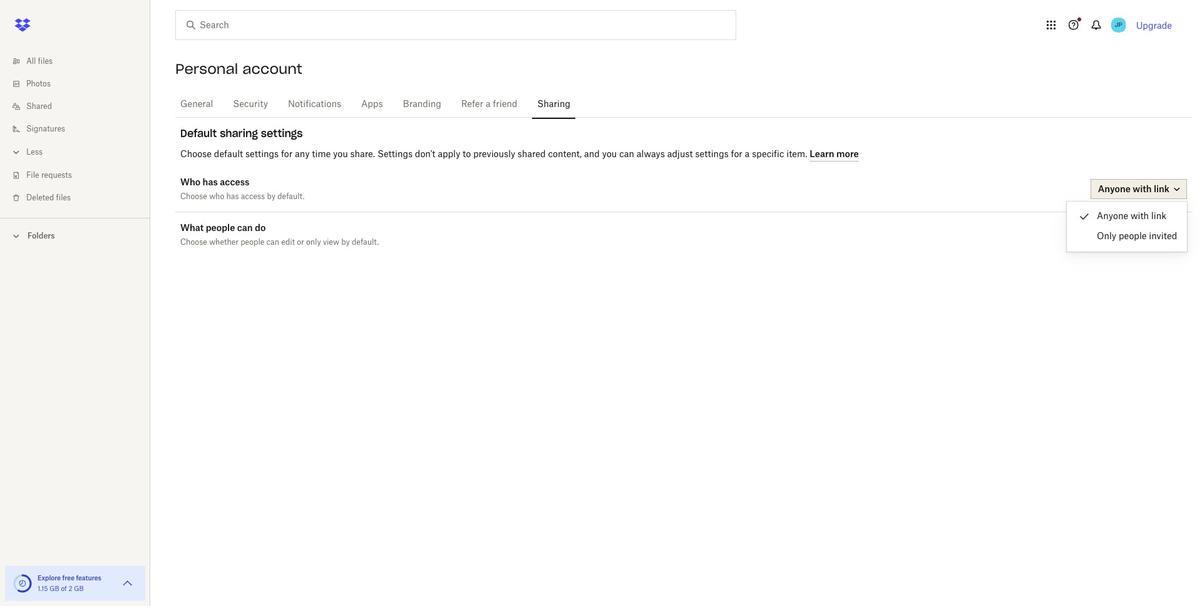 Task type: locate. For each thing, give the bounding box(es) containing it.
1.15
[[38, 586, 48, 593]]

1 horizontal spatial a
[[745, 150, 750, 159]]

deleted files
[[26, 194, 71, 202]]

people
[[206, 222, 235, 233], [1120, 232, 1147, 241], [241, 238, 265, 246]]

by right 'view'
[[342, 238, 350, 246]]

default
[[180, 127, 217, 140]]

1 horizontal spatial by
[[342, 238, 350, 246]]

you right and
[[603, 150, 617, 159]]

0 horizontal spatial people
[[206, 222, 235, 233]]

1 vertical spatial by
[[342, 238, 350, 246]]

can left always
[[620, 150, 635, 159]]

general tab
[[175, 90, 218, 120]]

1 vertical spatial can
[[237, 222, 253, 233]]

1 vertical spatial choose
[[180, 193, 207, 200]]

1 horizontal spatial people
[[241, 238, 265, 246]]

a
[[486, 100, 491, 109], [745, 150, 750, 159]]

list containing all files
[[0, 43, 150, 218]]

files
[[38, 58, 53, 65], [56, 194, 71, 202]]

friend
[[493, 100, 518, 109]]

settings right adjust
[[696, 150, 729, 159]]

1 horizontal spatial default.
[[352, 238, 379, 246]]

choose inside who has access choose who has access by default.
[[180, 193, 207, 200]]

has right who in the left of the page
[[226, 193, 239, 200]]

refer a friend tab
[[457, 90, 523, 120]]

1 vertical spatial has
[[226, 193, 239, 200]]

a left "specific"
[[745, 150, 750, 159]]

0 vertical spatial can
[[620, 150, 635, 159]]

2
[[69, 586, 72, 593]]

anyone with link radio item
[[1068, 207, 1188, 227]]

settings
[[261, 127, 303, 140], [246, 150, 279, 159], [696, 150, 729, 159]]

2 vertical spatial can
[[267, 238, 279, 246]]

or
[[297, 238, 304, 246]]

1 vertical spatial files
[[56, 194, 71, 202]]

access up who in the left of the page
[[220, 177, 250, 187]]

1 horizontal spatial you
[[603, 150, 617, 159]]

default.
[[278, 193, 305, 200], [352, 238, 379, 246]]

by up what people can do choose whether people can edit or only view by default.
[[267, 193, 276, 200]]

access up "do"
[[241, 193, 265, 200]]

people up whether
[[206, 222, 235, 233]]

for left "specific"
[[731, 150, 743, 159]]

1 horizontal spatial for
[[731, 150, 743, 159]]

settings up the any
[[261, 127, 303, 140]]

choose down "default" at the left top of page
[[180, 150, 212, 159]]

1 you from the left
[[333, 150, 348, 159]]

list
[[0, 43, 150, 218]]

people down "do"
[[241, 238, 265, 246]]

you right time
[[333, 150, 348, 159]]

0 vertical spatial has
[[203, 177, 218, 187]]

a right refer
[[486, 100, 491, 109]]

quota usage element
[[13, 574, 33, 594]]

branding
[[403, 100, 442, 109]]

can
[[620, 150, 635, 159], [237, 222, 253, 233], [267, 238, 279, 246]]

0 horizontal spatial has
[[203, 177, 218, 187]]

0 vertical spatial choose
[[180, 150, 212, 159]]

people for what
[[206, 222, 235, 233]]

1 horizontal spatial gb
[[74, 586, 84, 593]]

settings
[[378, 150, 413, 159]]

0 vertical spatial a
[[486, 100, 491, 109]]

edit
[[281, 238, 295, 246]]

sharing
[[538, 100, 571, 109]]

1 horizontal spatial can
[[267, 238, 279, 246]]

notifications
[[288, 100, 341, 109]]

settings down default sharing settings
[[246, 150, 279, 159]]

2 choose from the top
[[180, 193, 207, 200]]

gb right 2
[[74, 586, 84, 593]]

notifications tab
[[283, 90, 346, 120]]

default. up what people can do choose whether people can edit or only view by default.
[[278, 193, 305, 200]]

all
[[26, 58, 36, 65]]

2 you from the left
[[603, 150, 617, 159]]

2 vertical spatial choose
[[180, 238, 207, 246]]

0 vertical spatial files
[[38, 58, 53, 65]]

by
[[267, 193, 276, 200], [342, 238, 350, 246]]

0 horizontal spatial gb
[[50, 586, 59, 593]]

has
[[203, 177, 218, 187], [226, 193, 239, 200]]

file requests
[[26, 172, 72, 179]]

0 vertical spatial by
[[267, 193, 276, 200]]

account
[[243, 60, 302, 78]]

access
[[220, 177, 250, 187], [241, 193, 265, 200]]

a inside tab
[[486, 100, 491, 109]]

requests
[[41, 172, 72, 179]]

gb
[[50, 586, 59, 593], [74, 586, 84, 593]]

choose down who
[[180, 193, 207, 200]]

apply
[[438, 150, 461, 159]]

2 horizontal spatial people
[[1120, 232, 1147, 241]]

can left "do"
[[237, 222, 253, 233]]

1 vertical spatial default.
[[352, 238, 379, 246]]

0 horizontal spatial default.
[[278, 193, 305, 200]]

choose down what
[[180, 238, 207, 246]]

0 horizontal spatial can
[[237, 222, 253, 233]]

1 horizontal spatial files
[[56, 194, 71, 202]]

choose inside what people can do choose whether people can edit or only view by default.
[[180, 238, 207, 246]]

anyone
[[1098, 212, 1129, 221]]

0 horizontal spatial a
[[486, 100, 491, 109]]

by inside what people can do choose whether people can edit or only view by default.
[[342, 238, 350, 246]]

people down anyone with link
[[1120, 232, 1147, 241]]

item.
[[787, 150, 808, 159]]

files right deleted
[[56, 194, 71, 202]]

0 horizontal spatial for
[[281, 150, 293, 159]]

what
[[180, 222, 204, 233]]

to
[[463, 150, 471, 159]]

files for all files
[[38, 58, 53, 65]]

1 horizontal spatial has
[[226, 193, 239, 200]]

default
[[214, 150, 243, 159]]

only
[[1098, 232, 1117, 241]]

choose
[[180, 150, 212, 159], [180, 193, 207, 200], [180, 238, 207, 246]]

for left the any
[[281, 150, 293, 159]]

can left edit
[[267, 238, 279, 246]]

deleted files link
[[10, 187, 150, 209]]

whether
[[209, 238, 239, 246]]

you
[[333, 150, 348, 159], [603, 150, 617, 159]]

default. right 'view'
[[352, 238, 379, 246]]

gb left of at left bottom
[[50, 586, 59, 593]]

files right all at top left
[[38, 58, 53, 65]]

explore free features 1.15 gb of 2 gb
[[38, 574, 101, 593]]

0 vertical spatial access
[[220, 177, 250, 187]]

and
[[585, 150, 600, 159]]

default sharing settings
[[180, 127, 303, 140]]

do
[[255, 222, 266, 233]]

upgrade
[[1137, 20, 1173, 30]]

content,
[[548, 150, 582, 159]]

0 horizontal spatial by
[[267, 193, 276, 200]]

settings for sharing
[[261, 127, 303, 140]]

anyone with link
[[1098, 212, 1167, 221]]

0 horizontal spatial you
[[333, 150, 348, 159]]

dropbox image
[[10, 13, 35, 38]]

has up who in the left of the page
[[203, 177, 218, 187]]

3 choose from the top
[[180, 238, 207, 246]]

personal account
[[175, 60, 302, 78]]

0 vertical spatial default.
[[278, 193, 305, 200]]

tab list
[[175, 88, 1193, 120]]

0 horizontal spatial files
[[38, 58, 53, 65]]

for
[[281, 150, 293, 159], [731, 150, 743, 159]]

1 for from the left
[[281, 150, 293, 159]]



Task type: vqa. For each thing, say whether or not it's contained in the screenshot.
nine o'clock icon
no



Task type: describe. For each thing, give the bounding box(es) containing it.
by inside who has access choose who has access by default.
[[267, 193, 276, 200]]

link
[[1152, 212, 1167, 221]]

any
[[295, 150, 310, 159]]

adjust
[[668, 150, 693, 159]]

don't
[[415, 150, 436, 159]]

2 for from the left
[[731, 150, 743, 159]]

sharing
[[220, 127, 258, 140]]

of
[[61, 586, 67, 593]]

general
[[180, 100, 213, 109]]

files for deleted files
[[56, 194, 71, 202]]

settings for default
[[246, 150, 279, 159]]

only
[[306, 238, 321, 246]]

folders
[[28, 231, 55, 241]]

people for only
[[1120, 232, 1147, 241]]

deleted
[[26, 194, 54, 202]]

1 vertical spatial a
[[745, 150, 750, 159]]

who
[[209, 193, 224, 200]]

all files
[[26, 58, 53, 65]]

features
[[76, 574, 101, 582]]

invited
[[1150, 232, 1178, 241]]

what people can do choose whether people can edit or only view by default.
[[180, 222, 379, 246]]

signatures link
[[10, 118, 150, 140]]

2 gb from the left
[[74, 586, 84, 593]]

choose default settings for any time you share. settings don't apply to previously shared content, and you can always adjust settings for a specific item.
[[180, 150, 810, 159]]

with
[[1131, 212, 1150, 221]]

default. inside what people can do choose whether people can edit or only view by default.
[[352, 238, 379, 246]]

1 vertical spatial access
[[241, 193, 265, 200]]

1 choose from the top
[[180, 150, 212, 159]]

photos
[[26, 80, 51, 88]]

refer
[[462, 100, 484, 109]]

file requests link
[[10, 164, 150, 187]]

apps
[[361, 100, 383, 109]]

personal
[[175, 60, 238, 78]]

shared
[[26, 103, 52, 110]]

shared
[[518, 150, 546, 159]]

2 horizontal spatial can
[[620, 150, 635, 159]]

time
[[312, 150, 331, 159]]

specific
[[753, 150, 785, 159]]

security tab
[[228, 90, 273, 120]]

only people invited
[[1098, 232, 1178, 241]]

less image
[[10, 146, 23, 159]]

file
[[26, 172, 39, 179]]

default. inside who has access choose who has access by default.
[[278, 193, 305, 200]]

explore
[[38, 574, 61, 582]]

folders button
[[0, 226, 150, 245]]

apps tab
[[356, 90, 388, 120]]

photos link
[[10, 73, 150, 95]]

previously
[[474, 150, 516, 159]]

tab list containing general
[[175, 88, 1193, 120]]

all files link
[[10, 50, 150, 73]]

view
[[323, 238, 340, 246]]

sharing tab
[[533, 90, 576, 120]]

always
[[637, 150, 665, 159]]

upgrade link
[[1137, 20, 1173, 30]]

free
[[62, 574, 75, 582]]

refer a friend
[[462, 100, 518, 109]]

share.
[[351, 150, 375, 159]]

branding tab
[[398, 90, 447, 120]]

who has access choose who has access by default.
[[180, 177, 305, 200]]

security
[[233, 100, 268, 109]]

shared link
[[10, 95, 150, 118]]

1 gb from the left
[[50, 586, 59, 593]]

signatures
[[26, 125, 65, 133]]

who
[[180, 177, 201, 187]]

less
[[26, 148, 43, 156]]



